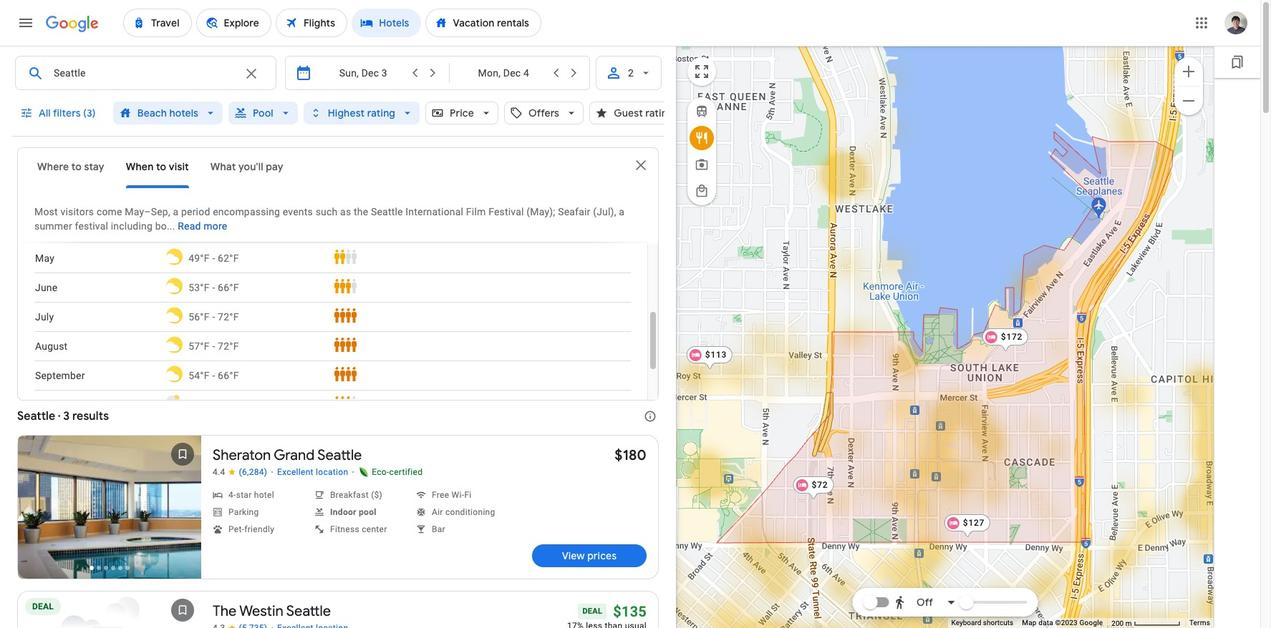 Task type: locate. For each thing, give the bounding box(es) containing it.
49°f for 49°f - 58°f
[[188, 400, 210, 411]]

1 to from the left
[[71, 160, 82, 173]]

data
[[1039, 619, 1053, 627]]

festival
[[488, 206, 524, 218]]

(jul),
[[593, 206, 616, 218]]

guest rating button
[[589, 96, 698, 130]]

72°f for 56°f - 72°f
[[218, 312, 239, 323]]

terms link
[[1189, 619, 1210, 627]]

off
[[917, 597, 933, 609]]

beach hotels button
[[113, 96, 223, 130]]

1 - from the top
[[212, 253, 215, 264]]

2 72°f from the top
[[218, 341, 239, 352]]

as
[[340, 206, 351, 218]]

4 - from the top
[[212, 341, 215, 352]]

49°f
[[188, 253, 210, 264], [188, 400, 210, 411]]

0 horizontal spatial to
[[71, 160, 82, 173]]

2 66°f from the top
[[218, 370, 239, 382]]

read more
[[178, 221, 227, 232]]

all filters (3)
[[39, 107, 96, 120]]

rating
[[367, 107, 395, 120], [645, 107, 674, 120]]

off button
[[890, 586, 961, 620]]

to
[[71, 160, 82, 173], [156, 160, 166, 173]]

0 horizontal spatial rating
[[367, 107, 395, 120]]

pay
[[266, 160, 283, 173]]

to left the 'visit'
[[156, 160, 166, 173]]

66°f
[[218, 282, 239, 294], [218, 370, 239, 382]]

200
[[1112, 620, 1124, 628]]

·
[[271, 467, 274, 478], [352, 467, 355, 478]]

0 horizontal spatial deal
[[32, 602, 54, 612]]

all filters (3) button
[[11, 96, 107, 130]]

you'll
[[238, 160, 263, 173]]

4.4 out of 5 stars from 6,284 reviews image
[[213, 468, 267, 478]]

0 horizontal spatial a
[[173, 206, 179, 218]]

1 49°f from the top
[[188, 253, 210, 264]]

where to stay
[[37, 160, 104, 173]]

m
[[1125, 620, 1132, 628]]

may
[[35, 253, 54, 264]]

Search for places, hotels and more text field
[[53, 57, 234, 90]]

certified
[[389, 468, 423, 478]]

keyboard shortcuts button
[[951, 619, 1013, 629]]

1 vertical spatial 49°f
[[188, 400, 210, 411]]

seattle · 3
[[17, 410, 70, 424]]

· right 'location'
[[352, 467, 355, 478]]

49°f left 62°f
[[188, 253, 210, 264]]

a right (jul),
[[619, 206, 624, 218]]

close image
[[632, 157, 649, 174]]

2 rating from the left
[[645, 107, 674, 120]]

read more button
[[178, 221, 227, 232]]

0 vertical spatial 72°f
[[218, 312, 239, 323]]

56°f
[[188, 312, 210, 323]]

1 66°f from the top
[[218, 282, 239, 294]]

stay
[[84, 160, 104, 173]]

seattle
[[371, 206, 403, 218]]

pool button
[[228, 96, 298, 130]]

- for 54°f - 66°f
[[212, 370, 215, 382]]

62°f
[[218, 253, 239, 264]]

53°f
[[188, 282, 210, 294]]

highest rating button
[[303, 96, 420, 130]]

- for 53°f - 66°f
[[212, 282, 215, 294]]

visit
[[169, 160, 189, 173]]

66°f for 54°f - 66°f
[[218, 370, 239, 382]]

all
[[39, 107, 51, 120]]

54°f
[[188, 370, 210, 382]]

2 to from the left
[[156, 160, 166, 173]]

1 72°f from the top
[[218, 312, 239, 323]]

1 vertical spatial 66°f
[[218, 370, 239, 382]]

highest rating
[[328, 107, 395, 120]]

- left 62°f
[[212, 253, 215, 264]]

to for stay
[[71, 160, 82, 173]]

rating right highest on the top of page
[[367, 107, 395, 120]]

1 horizontal spatial deal
[[582, 607, 602, 617]]

0 horizontal spatial ·
[[271, 467, 274, 478]]

such
[[316, 206, 338, 218]]

72°f
[[218, 312, 239, 323], [218, 341, 239, 352]]

september
[[35, 370, 85, 382]]

2 49°f from the top
[[188, 400, 210, 411]]

to for visit
[[156, 160, 166, 173]]

200 m button
[[1107, 619, 1185, 629]]

- right 57°f
[[212, 341, 215, 352]]

Check-in text field
[[321, 57, 406, 90]]

tab list
[[18, 148, 632, 188]]

49°f left 58°f at the left
[[188, 400, 210, 411]]

- for 57°f - 72°f
[[212, 341, 215, 352]]

highest
[[328, 107, 365, 120]]

location
[[316, 468, 348, 478]]

june
[[35, 282, 58, 294]]

1 vertical spatial 72°f
[[218, 341, 239, 352]]

1 horizontal spatial ·
[[352, 467, 355, 478]]

· right (6,284) at left bottom
[[271, 467, 274, 478]]

- left 58°f at the left
[[212, 400, 215, 411]]

a up bo...
[[173, 206, 179, 218]]

2 - from the top
[[212, 282, 215, 294]]

· excellent location ·
[[271, 467, 355, 478]]

66°f for 53°f - 66°f
[[218, 282, 239, 294]]

0 vertical spatial 49°f
[[188, 253, 210, 264]]

guest rating
[[614, 107, 674, 120]]

bo...
[[155, 221, 175, 232]]

rating right guest
[[645, 107, 674, 120]]

filters
[[53, 107, 81, 120]]

6 - from the top
[[212, 400, 215, 411]]

$127 link
[[944, 515, 991, 539]]

to left stay
[[71, 160, 82, 173]]

learn more about these results image
[[633, 400, 667, 434]]

map region
[[645, 0, 1271, 629]]

seattle · 3 results
[[17, 410, 109, 424]]

66°f right 54°f
[[218, 370, 239, 382]]

encompassing
[[213, 206, 280, 218]]

where
[[37, 160, 69, 173]]

photo 1 image
[[18, 436, 201, 579]]

- right 54°f
[[212, 370, 215, 382]]

save the westin seattle to collection image
[[165, 594, 200, 628]]

october
[[35, 400, 71, 411]]

54°f - 66°f
[[188, 370, 239, 382]]

1 horizontal spatial to
[[156, 160, 166, 173]]

excellent
[[277, 468, 314, 478]]

$72
[[812, 480, 828, 491]]

eco-certified
[[372, 468, 423, 478]]

66°f right 53°f
[[218, 282, 239, 294]]

49°f - 58°f
[[188, 400, 239, 411]]

1 horizontal spatial a
[[619, 206, 624, 218]]

filters form
[[11, 46, 698, 145]]

5 - from the top
[[212, 370, 215, 382]]

next image
[[165, 493, 200, 528]]

most
[[34, 206, 58, 218]]

view larger map image
[[693, 63, 710, 80]]

3 - from the top
[[212, 312, 215, 323]]

1 horizontal spatial rating
[[645, 107, 674, 120]]

- right 53°f
[[212, 282, 215, 294]]

72°f right 57°f
[[218, 341, 239, 352]]

57°f
[[188, 341, 210, 352]]

- right 56°f on the left of the page
[[212, 312, 215, 323]]

49°f - 62°f
[[188, 253, 239, 264]]

$72 link
[[793, 477, 834, 501]]

72°f right 56°f on the left of the page
[[218, 312, 239, 323]]

0 vertical spatial 66°f
[[218, 282, 239, 294]]

$135
[[613, 604, 647, 621]]

hotels
[[169, 107, 198, 120]]

international
[[406, 206, 463, 218]]

- for 56°f - 72°f
[[212, 312, 215, 323]]

1 rating from the left
[[367, 107, 395, 120]]

©2023
[[1055, 619, 1078, 627]]

$180 link
[[615, 447, 647, 465]]

keyboard
[[951, 619, 981, 627]]



Task type: vqa. For each thing, say whether or not it's contained in the screenshot.
48 min
no



Task type: describe. For each thing, give the bounding box(es) containing it.
zoom in map image
[[1180, 63, 1197, 80]]

view prices
[[562, 550, 617, 563]]

map
[[1022, 619, 1037, 627]]

4.3 out of 5 stars from 5,735 reviews image
[[213, 624, 267, 629]]

72°f for 57°f - 72°f
[[218, 341, 239, 352]]

eco-certified link
[[358, 467, 423, 478]]

google
[[1080, 619, 1103, 627]]

when
[[126, 160, 154, 173]]

(3)
[[83, 107, 96, 120]]

save sheraton grand seattle to collection image
[[165, 438, 200, 472]]

rating for highest rating
[[367, 107, 395, 120]]

view prices link
[[532, 545, 647, 568]]

period
[[181, 206, 210, 218]]

results
[[72, 410, 109, 424]]

including
[[111, 221, 153, 232]]

when to visit
[[126, 160, 189, 173]]

$172 link
[[982, 329, 1028, 353]]

price
[[450, 107, 474, 120]]

2 · from the left
[[352, 467, 355, 478]]

film
[[466, 206, 486, 218]]

may–sep,
[[125, 206, 170, 218]]

58°f
[[218, 400, 239, 411]]

eco-
[[372, 468, 389, 478]]

excellent location link
[[277, 468, 348, 479]]

$172
[[1001, 332, 1023, 342]]

200 m
[[1112, 620, 1134, 628]]

4.4
[[213, 468, 225, 478]]

$113
[[705, 350, 727, 360]]

tab list containing where to stay
[[18, 148, 632, 188]]

1 · from the left
[[271, 467, 274, 478]]

price button
[[425, 96, 498, 130]]

back image
[[19, 493, 54, 528]]

beach
[[137, 107, 167, 120]]

map data ©2023 google
[[1022, 619, 1103, 627]]

2 button
[[596, 56, 662, 90]]

visitors
[[60, 206, 94, 218]]

what
[[210, 160, 236, 173]]

summer
[[34, 221, 72, 232]]

1 a from the left
[[173, 206, 179, 218]]

august
[[35, 341, 68, 352]]

- for 49°f - 58°f
[[212, 400, 215, 411]]

what you'll pay
[[210, 160, 283, 173]]

guest
[[614, 107, 643, 120]]

terms
[[1189, 619, 1210, 627]]

clear image
[[243, 65, 260, 82]]

Check-out text field
[[460, 57, 547, 90]]

the
[[354, 206, 368, 218]]

shortcuts
[[983, 619, 1013, 627]]

offers button
[[504, 96, 584, 130]]

offers
[[528, 107, 559, 120]]

photos list
[[18, 436, 201, 591]]

(6,284)
[[239, 468, 267, 478]]

festival
[[75, 221, 108, 232]]

beach hotels
[[137, 107, 198, 120]]

zoom out map image
[[1180, 92, 1197, 109]]

2
[[628, 67, 634, 79]]

- for 49°f - 62°f
[[212, 253, 215, 264]]

read
[[178, 221, 201, 232]]

2 a from the left
[[619, 206, 624, 218]]

view
[[562, 550, 585, 563]]

july
[[35, 312, 54, 323]]

events
[[283, 206, 313, 218]]

main menu image
[[17, 14, 34, 32]]

rating for guest rating
[[645, 107, 674, 120]]

most visitors come may–sep, a period encompassing events such as the seattle international film festival (may); seafair (jul), a summer festival including bo...
[[34, 206, 624, 232]]

more
[[204, 221, 227, 232]]

56°f - 72°f
[[188, 312, 239, 323]]

53°f - 66°f
[[188, 282, 239, 294]]

(may);
[[527, 206, 555, 218]]

$113 link
[[687, 347, 733, 371]]

come
[[97, 206, 122, 218]]

pool
[[253, 107, 273, 120]]

keyboard shortcuts
[[951, 619, 1013, 627]]

$180
[[615, 447, 647, 465]]

seafair
[[558, 206, 590, 218]]

view prices button
[[532, 545, 647, 568]]

49°f for 49°f - 62°f
[[188, 253, 210, 264]]

57°f - 72°f
[[188, 341, 239, 352]]



